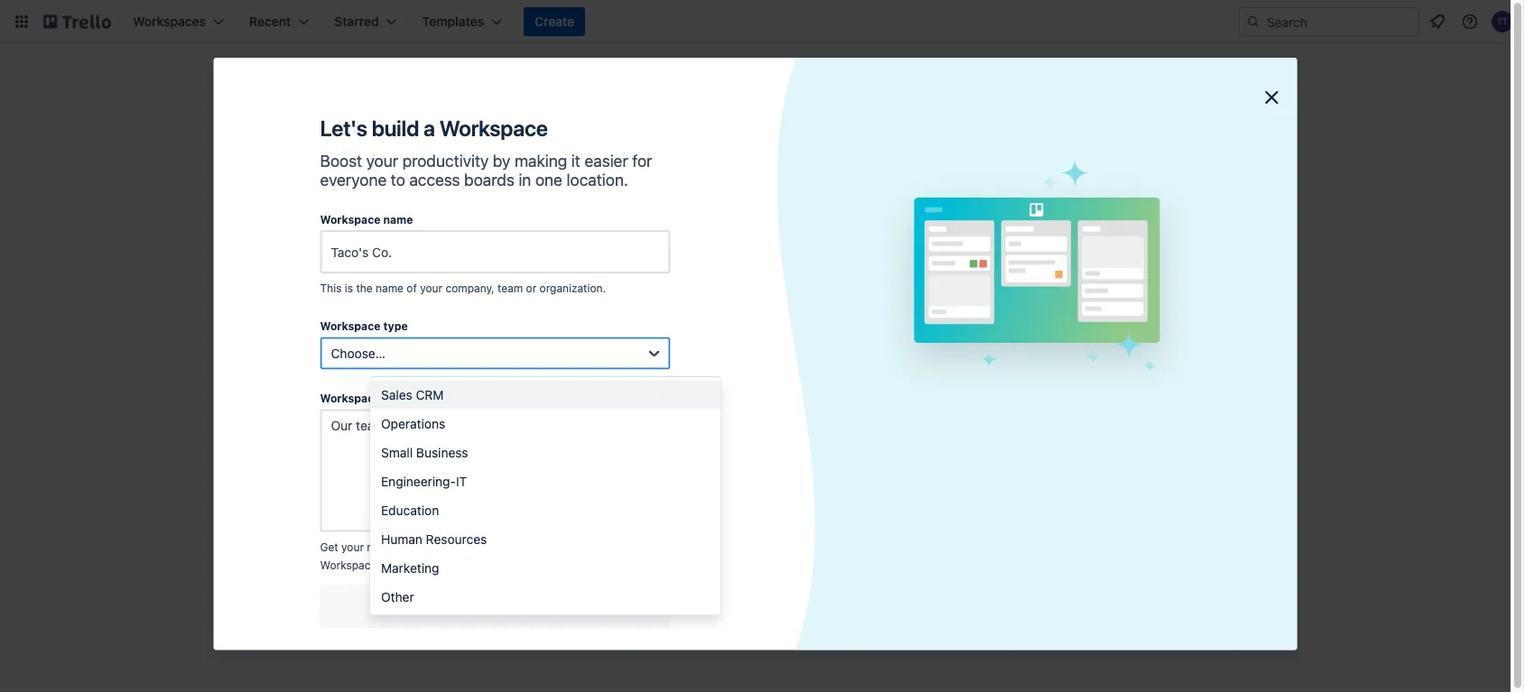Task type: describe. For each thing, give the bounding box(es) containing it.
start
[[267, 533, 296, 548]]

got it! dismiss this. button
[[554, 383, 904, 412]]

start
[[742, 249, 769, 264]]

highlights link
[[253, 297, 484, 326]]

add image
[[455, 366, 477, 387]]

for
[[633, 151, 653, 170]]

small
[[381, 445, 413, 460]]

boards link
[[253, 265, 484, 294]]

create button
[[524, 7, 585, 36]]

and inside try trello premium get unlimited boards, all the views, unlimited automation, and more.
[[437, 483, 458, 498]]

engineering-
[[381, 474, 456, 489]]

1 vertical spatial unlimited
[[307, 483, 361, 498]]

productivity
[[402, 151, 489, 170]]

Our team organizes everything here. text field
[[320, 410, 671, 532]]

workspace name
[[320, 213, 413, 226]]

hello link
[[253, 229, 484, 261]]

few
[[500, 541, 518, 554]]

human
[[381, 532, 423, 547]]

workspace.
[[320, 560, 380, 572]]

views
[[318, 336, 352, 351]]

highlights
[[318, 304, 377, 319]]

team
[[498, 282, 523, 295]]

switch to… image
[[13, 13, 31, 31]]

home link
[[253, 152, 484, 184]]

links
[[975, 275, 1003, 288]]

get inside get your members on board with a few words about your workspace.
[[320, 541, 338, 554]]

workspace
[[1087, 226, 1142, 239]]

simple project board link
[[964, 159, 1273, 202]]

0 vertical spatial a
[[424, 116, 435, 141]]

beyond
[[1007, 210, 1054, 224]]

location.
[[567, 170, 628, 190]]

boards,
[[349, 465, 393, 480]]

got it! dismiss this.
[[673, 390, 785, 405]]

easier
[[585, 151, 628, 170]]

0 vertical spatial unlimited
[[292, 465, 345, 480]]

workspace up by
[[440, 116, 548, 141]]

operations
[[381, 416, 445, 431]]

on
[[418, 541, 430, 554]]

human resources
[[381, 532, 487, 547]]

simple
[[1007, 173, 1050, 188]]

jeremy
[[1007, 226, 1044, 239]]

engineering-it
[[381, 474, 467, 489]]

everything
[[578, 249, 640, 264]]

hello
[[289, 237, 320, 252]]

start free trial button
[[267, 532, 348, 550]]

templates
[[289, 124, 351, 139]]

with inside get your members on board with a few words about your workspace.
[[466, 541, 488, 554]]

organize
[[665, 219, 728, 236]]

description
[[383, 392, 445, 405]]

let's build a workspace
[[320, 116, 548, 141]]

type
[[383, 320, 408, 333]]

workspace for workspace description optional
[[320, 392, 381, 405]]

this is the name of your company, team or organization.
[[320, 282, 606, 295]]

build
[[372, 116, 419, 141]]

create for create
[[535, 14, 575, 29]]

small business
[[381, 445, 468, 460]]

put everything in one place and start moving things forward with your first trello board!
[[555, 249, 903, 282]]

all
[[396, 465, 409, 480]]

education
[[381, 503, 439, 518]]

with inside put everything in one place and start moving things forward with your first trello board!
[[651, 267, 675, 282]]

in inside put everything in one place and start moving things forward with your first trello board!
[[643, 249, 654, 264]]

members link
[[253, 362, 484, 391]]

boost
[[320, 151, 362, 170]]

making
[[515, 151, 567, 170]]

create a board
[[1007, 317, 1094, 332]]

your right of
[[420, 282, 443, 295]]

optional
[[448, 392, 490, 405]]

0 vertical spatial name
[[383, 213, 413, 226]]

templates link
[[253, 116, 484, 148]]

board inside get your members on board with a few words about your workspace.
[[433, 541, 463, 554]]

your right the about
[[587, 541, 610, 554]]

company,
[[446, 282, 495, 295]]

workspace type
[[320, 320, 408, 333]]

moving
[[773, 249, 815, 264]]

organize anything
[[665, 219, 793, 236]]

the inside try trello premium get unlimited boards, all the views, unlimited automation, and more.
[[412, 465, 431, 480]]

workspaces
[[264, 208, 329, 220]]

everyone
[[320, 170, 387, 190]]

views,
[[267, 483, 304, 498]]

imagination
[[1057, 210, 1130, 224]]

continue button
[[320, 586, 671, 629]]

it!
[[697, 390, 708, 405]]

things
[[818, 249, 854, 264]]

continue
[[468, 600, 522, 615]]

by
[[493, 151, 511, 170]]

settings
[[318, 401, 366, 416]]

members
[[318, 369, 373, 384]]

board inside button
[[1060, 317, 1094, 332]]



Task type: locate. For each thing, give the bounding box(es) containing it.
boost your productivity by making it easier for everyone to access boards in one location.
[[320, 151, 653, 190]]

1 vertical spatial board
[[433, 541, 463, 554]]

about
[[555, 541, 584, 554]]

business
[[416, 445, 468, 460]]

of
[[407, 282, 417, 295]]

1 horizontal spatial create
[[1007, 317, 1046, 332]]

open information menu image
[[1461, 13, 1480, 31]]

is
[[345, 282, 353, 295]]

0 horizontal spatial create
[[535, 14, 575, 29]]

name left of
[[376, 282, 404, 295]]

try
[[267, 441, 287, 456]]

get
[[267, 465, 288, 480], [320, 541, 338, 554]]

0 vertical spatial the
[[356, 282, 373, 295]]

get your members on board with a few words about your workspace.
[[320, 541, 610, 572]]

trial
[[326, 533, 348, 548]]

terry turtle (terryturtle) image
[[1492, 11, 1514, 33]]

organization.
[[540, 282, 606, 295]]

one
[[536, 170, 563, 190], [657, 249, 679, 264]]

anything
[[731, 219, 793, 236]]

this.
[[760, 390, 785, 405]]

workspace for workspace name
[[320, 213, 381, 226]]

0 vertical spatial in
[[519, 170, 531, 190]]

resources
[[426, 532, 487, 547]]

0 vertical spatial create
[[535, 14, 575, 29]]

name up hello link
[[383, 213, 413, 226]]

the right all
[[412, 465, 431, 480]]

got
[[673, 390, 694, 405]]

settings link
[[253, 395, 484, 424]]

the right is
[[356, 282, 373, 295]]

one inside boost your productivity by making it easier for everyone to access boards in one location.
[[536, 170, 563, 190]]

create for create a board
[[1007, 317, 1046, 332]]

it
[[456, 474, 467, 489]]

trello
[[734, 267, 766, 282], [290, 441, 324, 456]]

1 vertical spatial with
[[466, 541, 488, 554]]

0 vertical spatial get
[[267, 465, 288, 480]]

workspace
[[440, 116, 548, 141], [320, 213, 381, 226], [320, 320, 381, 333], [320, 392, 381, 405]]

2 horizontal spatial a
[[1049, 317, 1056, 332]]

boards
[[464, 170, 515, 190]]

0 vertical spatial trello
[[734, 267, 766, 282]]

and down "business"
[[437, 483, 458, 498]]

one left place
[[657, 249, 679, 264]]

with
[[651, 267, 675, 282], [466, 541, 488, 554]]

members
[[367, 541, 415, 554]]

1 horizontal spatial and
[[717, 249, 739, 264]]

crm
[[416, 387, 444, 402]]

your inside boost your productivity by making it easier for everyone to access boards in one location.
[[366, 151, 398, 170]]

search image
[[1246, 14, 1261, 29]]

project
[[1053, 173, 1098, 188]]

trello right try
[[290, 441, 324, 456]]

Workspace name text field
[[320, 230, 671, 274]]

workspace down members at the left bottom of the page
[[320, 392, 381, 405]]

1 horizontal spatial in
[[643, 249, 654, 264]]

create inside create a board button
[[1007, 317, 1046, 332]]

1 vertical spatial a
[[1049, 317, 1056, 332]]

sales
[[381, 387, 413, 402]]

a inside get your members on board with a few words about your workspace.
[[491, 541, 497, 554]]

create inside create button
[[535, 14, 575, 29]]

0 vertical spatial and
[[717, 249, 739, 264]]

0 notifications image
[[1427, 11, 1449, 33]]

a
[[424, 116, 435, 141], [1049, 317, 1056, 332], [491, 541, 497, 554]]

workspace down highlights
[[320, 320, 381, 333]]

workspace up hello link
[[320, 213, 381, 226]]

place
[[682, 249, 714, 264]]

your down 'templates' link
[[366, 151, 398, 170]]

get up views,
[[267, 465, 288, 480]]

views link
[[253, 330, 484, 359]]

0 horizontal spatial and
[[437, 483, 458, 498]]

and
[[717, 249, 739, 264], [437, 483, 458, 498]]

home
[[289, 160, 324, 175]]

try trello premium get unlimited boards, all the views, unlimited automation, and more.
[[267, 441, 458, 516]]

trello inside put everything in one place and start moving things forward with your first trello board!
[[734, 267, 766, 282]]

1 horizontal spatial get
[[320, 541, 338, 554]]

beyond imagination jeremy miller's workspace
[[1007, 210, 1142, 239]]

to
[[391, 170, 405, 190]]

0 vertical spatial with
[[651, 267, 675, 282]]

create a board button
[[964, 303, 1273, 347]]

1 horizontal spatial one
[[657, 249, 679, 264]]

automation,
[[364, 483, 433, 498]]

0 horizontal spatial get
[[267, 465, 288, 480]]

trello inside try trello premium get unlimited boards, all the views, unlimited automation, and more.
[[290, 441, 324, 456]]

0 horizontal spatial in
[[519, 170, 531, 190]]

let's
[[320, 116, 367, 141]]

get inside try trello premium get unlimited boards, all the views, unlimited automation, and more.
[[267, 465, 288, 480]]

1 vertical spatial in
[[643, 249, 654, 264]]

more.
[[267, 501, 301, 516]]

1 vertical spatial create
[[1007, 317, 1046, 332]]

with left first
[[651, 267, 675, 282]]

or
[[526, 282, 537, 295]]

1 vertical spatial the
[[412, 465, 431, 480]]

2 vertical spatial a
[[491, 541, 497, 554]]

1 vertical spatial get
[[320, 541, 338, 554]]

your
[[366, 151, 398, 170], [679, 267, 704, 282], [420, 282, 443, 295], [341, 541, 364, 554], [587, 541, 610, 554]]

your down place
[[679, 267, 704, 282]]

primary element
[[0, 0, 1525, 43]]

0 horizontal spatial a
[[424, 116, 435, 141]]

miller's
[[1047, 226, 1084, 239]]

unlimited
[[292, 465, 345, 480], [307, 483, 361, 498]]

get up workspace.
[[320, 541, 338, 554]]

1 vertical spatial one
[[657, 249, 679, 264]]

one left it
[[536, 170, 563, 190]]

0 vertical spatial board
[[1060, 317, 1094, 332]]

choose…
[[331, 346, 386, 361]]

1 vertical spatial name
[[376, 282, 404, 295]]

and inside put everything in one place and start moving things forward with your first trello board!
[[717, 249, 739, 264]]

1 horizontal spatial trello
[[734, 267, 766, 282]]

words
[[521, 541, 552, 554]]

1 horizontal spatial the
[[412, 465, 431, 480]]

put
[[555, 249, 575, 264]]

0 horizontal spatial the
[[356, 282, 373, 295]]

0 horizontal spatial trello
[[290, 441, 324, 456]]

workspace for workspace type
[[320, 320, 381, 333]]

0 vertical spatial one
[[536, 170, 563, 190]]

workspace description optional
[[320, 392, 490, 405]]

name
[[383, 213, 413, 226], [376, 282, 404, 295]]

first
[[708, 267, 731, 282]]

1 horizontal spatial board
[[1060, 317, 1094, 332]]

board
[[1060, 317, 1094, 332], [433, 541, 463, 554]]

premium
[[327, 441, 381, 456]]

unlimited down boards,
[[307, 483, 361, 498]]

in right by
[[519, 170, 531, 190]]

it
[[572, 151, 581, 170]]

one inside put everything in one place and start moving things forward with your first trello board!
[[657, 249, 679, 264]]

0 horizontal spatial with
[[466, 541, 488, 554]]

and up first
[[717, 249, 739, 264]]

start free trial
[[267, 533, 348, 548]]

access
[[409, 170, 460, 190]]

the
[[356, 282, 373, 295], [412, 465, 431, 480]]

this
[[320, 282, 342, 295]]

in
[[519, 170, 531, 190], [643, 249, 654, 264]]

in inside boost your productivity by making it easier for everyone to access boards in one location.
[[519, 170, 531, 190]]

unlimited up views,
[[292, 465, 345, 480]]

trello down start
[[734, 267, 766, 282]]

your inside put everything in one place and start moving things forward with your first trello board!
[[679, 267, 704, 282]]

1 horizontal spatial a
[[491, 541, 497, 554]]

1 vertical spatial trello
[[290, 441, 324, 456]]

0 horizontal spatial board
[[433, 541, 463, 554]]

with left few
[[466, 541, 488, 554]]

board
[[1101, 173, 1138, 188]]

board!
[[769, 267, 807, 282]]

0 horizontal spatial one
[[536, 170, 563, 190]]

your up workspace.
[[341, 541, 364, 554]]

a inside button
[[1049, 317, 1056, 332]]

sales crm
[[381, 387, 444, 402]]

boards
[[318, 271, 359, 286]]

What are you working on? text field
[[554, 293, 904, 325]]

Search field
[[1261, 8, 1419, 35]]

dismiss
[[712, 390, 757, 405]]

in right the everything
[[643, 249, 654, 264]]

1 horizontal spatial with
[[651, 267, 675, 282]]

forward
[[858, 249, 903, 264]]

1 vertical spatial and
[[437, 483, 458, 498]]



Task type: vqa. For each thing, say whether or not it's contained in the screenshot.
leftmost the with
yes



